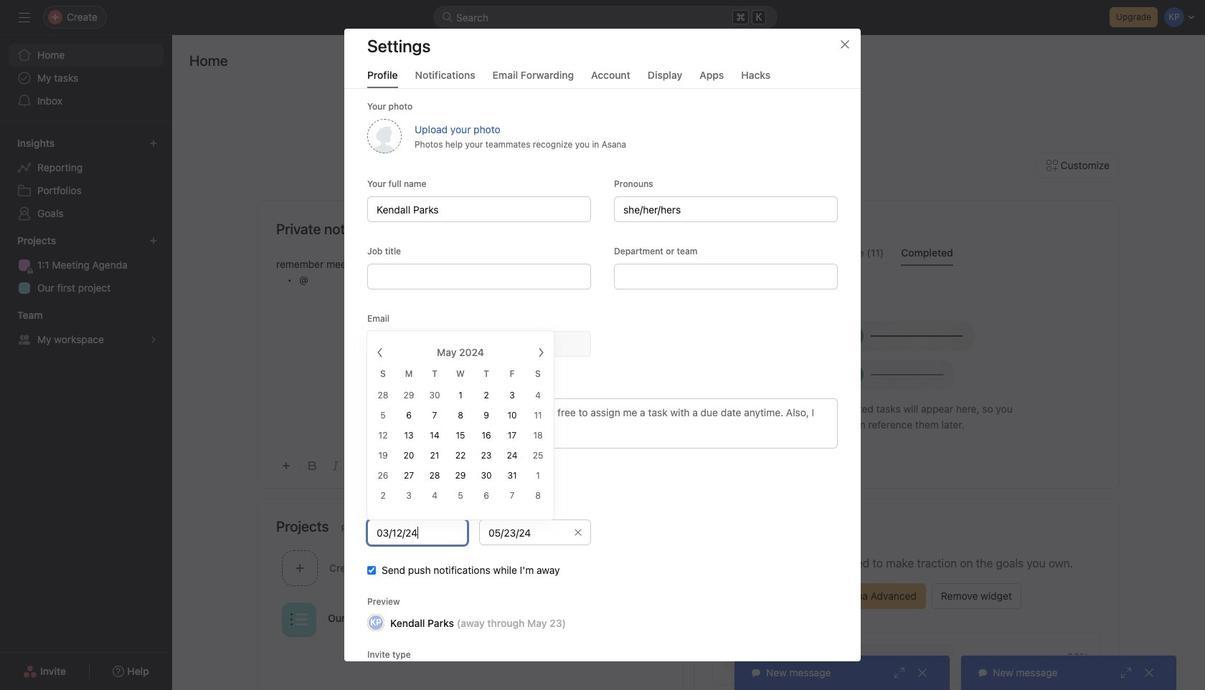 Task type: locate. For each thing, give the bounding box(es) containing it.
close image for expand new message image
[[1144, 668, 1155, 679]]

people image
[[485, 560, 503, 577]]

document
[[276, 257, 665, 444]]

strikethrough image
[[377, 462, 386, 471]]

expand new message image
[[1121, 668, 1132, 679]]

previous month image
[[374, 347, 386, 359]]

code image
[[400, 462, 409, 471]]

2 horizontal spatial close image
[[1144, 668, 1155, 679]]

close image
[[839, 39, 851, 50], [917, 668, 928, 679], [1144, 668, 1155, 679]]

None checkbox
[[367, 567, 376, 575]]

increase list indent image
[[492, 462, 501, 471]]

None text field
[[367, 197, 591, 222], [367, 264, 591, 290], [614, 264, 838, 290], [367, 331, 591, 357], [367, 520, 468, 546], [367, 197, 591, 222], [367, 264, 591, 290], [614, 264, 838, 290], [367, 331, 591, 357], [367, 520, 468, 546]]

I usually work from 9am-5pm PST. Feel free to assign me a task with a due date anytime. Also, I love dogs! text field
[[367, 399, 838, 449]]

teams element
[[0, 303, 172, 354]]

next month image
[[535, 347, 547, 359]]

1 horizontal spatial close image
[[917, 668, 928, 679]]

global element
[[0, 35, 172, 121]]

add profile photo image
[[712, 214, 747, 248]]

switch
[[367, 473, 385, 483]]

hide sidebar image
[[19, 11, 30, 23]]

Optional text field
[[479, 520, 591, 546]]

toolbar
[[276, 450, 665, 482]]

Third-person pronouns (e.g. she/her/hers) text field
[[614, 197, 838, 222]]



Task type: describe. For each thing, give the bounding box(es) containing it.
expand new message image
[[894, 668, 905, 679]]

at mention image
[[563, 461, 575, 472]]

insights element
[[0, 131, 172, 228]]

clear date image
[[574, 529, 583, 537]]

list image
[[291, 612, 308, 629]]

0 horizontal spatial close image
[[839, 39, 851, 50]]

bold image
[[308, 462, 317, 471]]

italics image
[[331, 462, 340, 471]]

prominent image
[[442, 11, 453, 23]]

underline image
[[354, 462, 363, 471]]

close image for expand new message icon
[[917, 668, 928, 679]]

projects element
[[0, 228, 172, 303]]

upload new photo image
[[367, 119, 402, 154]]



Task type: vqa. For each thing, say whether or not it's contained in the screenshot.
the Clear date icon
yes



